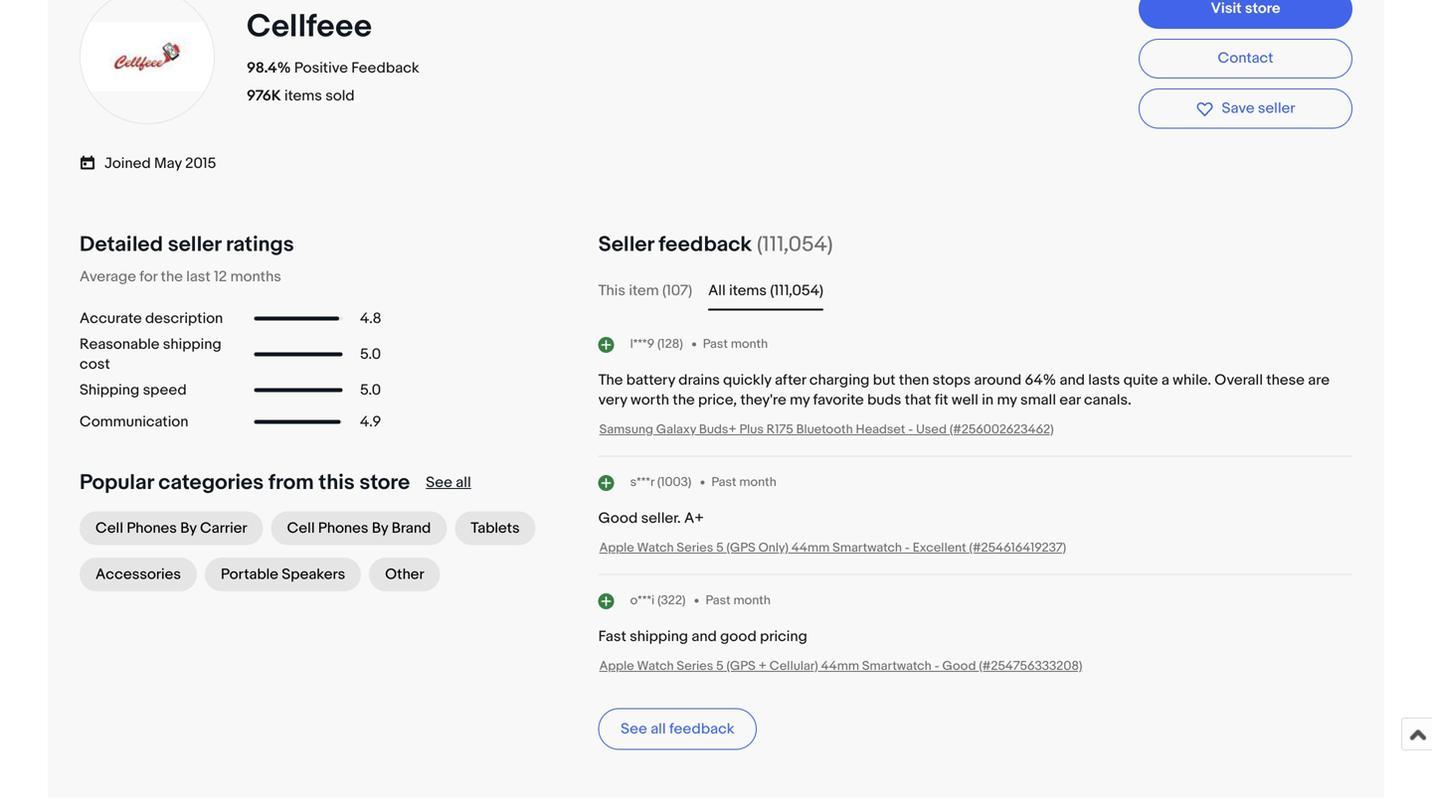 Task type: locate. For each thing, give the bounding box(es) containing it.
1 cell from the left
[[96, 520, 123, 538]]

month up quickly
[[731, 337, 768, 352]]

1 horizontal spatial seller
[[1259, 100, 1296, 118]]

2 series from the top
[[677, 659, 714, 675]]

1 vertical spatial items
[[730, 282, 767, 300]]

1 vertical spatial (111,054)
[[771, 282, 824, 300]]

0 vertical spatial past
[[703, 337, 728, 352]]

headset
[[856, 422, 906, 438]]

phones up accessories link
[[127, 520, 177, 538]]

0 vertical spatial 5.0
[[360, 346, 381, 364]]

2 vertical spatial past
[[706, 594, 731, 609]]

1 vertical spatial past month
[[712, 475, 777, 491]]

average for the last 12 months
[[80, 268, 282, 286]]

the inside the battery drains quickly after charging but then stops around 64% and lasts quite a while. overall these are very worth the price, they're my favorite buds that fit well in my small ear canals.
[[673, 392, 695, 409]]

1 vertical spatial watch
[[637, 659, 674, 675]]

5 left only)
[[717, 541, 724, 556]]

44mm
[[792, 541, 830, 556], [821, 659, 860, 675]]

0 horizontal spatial by
[[180, 520, 197, 538]]

past month up quickly
[[703, 337, 768, 352]]

1 vertical spatial 5.0
[[360, 382, 381, 399]]

communication
[[80, 413, 189, 431]]

0 horizontal spatial good
[[599, 510, 638, 528]]

(111,054) for seller feedback (111,054)
[[757, 232, 833, 258]]

1 vertical spatial 5
[[717, 659, 724, 675]]

quite
[[1124, 372, 1159, 390]]

0 horizontal spatial my
[[790, 392, 810, 409]]

(#256002623462)
[[950, 422, 1054, 438]]

shipping down o***i (322)
[[630, 628, 689, 646]]

save seller
[[1222, 100, 1296, 118]]

very
[[599, 392, 628, 409]]

my right in
[[997, 392, 1018, 409]]

1 vertical spatial (gps
[[727, 659, 756, 675]]

month down plus
[[740, 475, 777, 491]]

shipping down description
[[163, 336, 222, 354]]

good left (#254756333208)
[[943, 659, 977, 675]]

battery
[[627, 372, 676, 390]]

cell phones by carrier link
[[80, 512, 263, 546]]

0 vertical spatial (gps
[[727, 541, 756, 556]]

series down fast shipping and good pricing
[[677, 659, 714, 675]]

5.0 up "4.9"
[[360, 382, 381, 399]]

and left good
[[692, 628, 717, 646]]

0 vertical spatial seller
[[1259, 100, 1296, 118]]

1 (gps from the top
[[727, 541, 756, 556]]

phones for brand
[[318, 520, 369, 538]]

this
[[319, 470, 355, 496]]

feedback
[[659, 232, 752, 258], [670, 721, 735, 739]]

1 vertical spatial -
[[905, 541, 910, 556]]

0 vertical spatial 5
[[717, 541, 724, 556]]

- left (#254756333208)
[[935, 659, 940, 675]]

1 vertical spatial month
[[740, 475, 777, 491]]

from
[[269, 470, 314, 496]]

month
[[731, 337, 768, 352], [740, 475, 777, 491], [734, 594, 771, 609]]

0 horizontal spatial items
[[285, 87, 322, 105]]

1 vertical spatial series
[[677, 659, 714, 675]]

5.0 down 4.8
[[360, 346, 381, 364]]

0 horizontal spatial phones
[[127, 520, 177, 538]]

good
[[599, 510, 638, 528], [943, 659, 977, 675]]

l***9
[[630, 337, 655, 352]]

cellfeee link
[[247, 7, 379, 46]]

(#254616419237)
[[970, 541, 1067, 556]]

items down positive
[[285, 87, 322, 105]]

apple down good seller.  a+
[[600, 541, 634, 556]]

1 vertical spatial feedback
[[670, 721, 735, 739]]

by
[[180, 520, 197, 538], [372, 520, 388, 538]]

month for a+
[[740, 475, 777, 491]]

(gps left +
[[727, 659, 756, 675]]

lasts
[[1089, 372, 1121, 390]]

shipping
[[163, 336, 222, 354], [630, 628, 689, 646]]

0 vertical spatial (111,054)
[[757, 232, 833, 258]]

past up fast shipping and good pricing
[[706, 594, 731, 609]]

seller right save
[[1259, 100, 1296, 118]]

smartwatch
[[833, 541, 903, 556], [863, 659, 932, 675]]

by for carrier
[[180, 520, 197, 538]]

they're
[[741, 392, 787, 409]]

portable speakers
[[221, 566, 345, 584]]

watch down good seller.  a+
[[637, 541, 674, 556]]

0 horizontal spatial all
[[456, 474, 471, 492]]

cell inside cell phones by brand link
[[287, 520, 315, 538]]

see down fast
[[621, 721, 648, 739]]

good left seller.
[[599, 510, 638, 528]]

around
[[975, 372, 1022, 390]]

tablets link
[[455, 512, 536, 546]]

2 apple from the top
[[600, 659, 634, 675]]

-
[[909, 422, 914, 438], [905, 541, 910, 556], [935, 659, 940, 675]]

5 down fast shipping and good pricing
[[717, 659, 724, 675]]

1 vertical spatial shipping
[[630, 628, 689, 646]]

only)
[[759, 541, 789, 556]]

1 horizontal spatial the
[[673, 392, 695, 409]]

- left excellent
[[905, 541, 910, 556]]

(128)
[[658, 337, 683, 352]]

0 vertical spatial smartwatch
[[833, 541, 903, 556]]

1 vertical spatial the
[[673, 392, 695, 409]]

month for drains
[[731, 337, 768, 352]]

2 cell from the left
[[287, 520, 315, 538]]

0 vertical spatial past month
[[703, 337, 768, 352]]

l***9 (128)
[[630, 337, 683, 352]]

shipping inside reasonable shipping cost
[[163, 336, 222, 354]]

charging
[[810, 372, 870, 390]]

44mm right only)
[[792, 541, 830, 556]]

buds
[[868, 392, 902, 409]]

(322)
[[658, 593, 686, 609]]

see all link
[[426, 474, 471, 492]]

cellfeee image
[[78, 22, 217, 92]]

shipping for fast
[[630, 628, 689, 646]]

ratings
[[226, 232, 294, 258]]

seller
[[599, 232, 654, 258]]

1 horizontal spatial see
[[621, 721, 648, 739]]

44mm right cellular) on the bottom
[[821, 659, 860, 675]]

may
[[154, 155, 182, 173]]

popular categories from this store
[[80, 470, 410, 496]]

cell for cell phones by carrier
[[96, 520, 123, 538]]

1 horizontal spatial and
[[1060, 372, 1086, 390]]

samsung galaxy buds+ plus r175 bluetooth headset - used (#256002623462)
[[600, 422, 1054, 438]]

other link
[[369, 558, 440, 592]]

cell down from
[[287, 520, 315, 538]]

1 series from the top
[[677, 541, 714, 556]]

fit
[[935, 392, 949, 409]]

(gps left only)
[[727, 541, 756, 556]]

month up good
[[734, 594, 771, 609]]

past for drains
[[703, 337, 728, 352]]

1 horizontal spatial my
[[997, 392, 1018, 409]]

2 5.0 from the top
[[360, 382, 381, 399]]

0 vertical spatial the
[[161, 268, 183, 286]]

last
[[186, 268, 211, 286]]

feedback down fast shipping and good pricing
[[670, 721, 735, 739]]

that
[[905, 392, 932, 409]]

2 phones from the left
[[318, 520, 369, 538]]

1 vertical spatial smartwatch
[[863, 659, 932, 675]]

1 watch from the top
[[637, 541, 674, 556]]

1 horizontal spatial phones
[[318, 520, 369, 538]]

by for brand
[[372, 520, 388, 538]]

see inside see all feedback link
[[621, 721, 648, 739]]

buds+
[[699, 422, 737, 438]]

items right all
[[730, 282, 767, 300]]

- left used
[[909, 422, 914, 438]]

0 vertical spatial month
[[731, 337, 768, 352]]

and inside the battery drains quickly after charging but then stops around 64% and lasts quite a while. overall these are very worth the price, they're my favorite buds that fit well in my small ear canals.
[[1060, 372, 1086, 390]]

(111,054) up the all items (111,054)
[[757, 232, 833, 258]]

0 vertical spatial good
[[599, 510, 638, 528]]

apple watch series 5 (gps + cellular) 44mm smartwatch - good (#254756333208)
[[600, 659, 1083, 675]]

past month for drains
[[703, 337, 768, 352]]

0 horizontal spatial shipping
[[163, 336, 222, 354]]

1 horizontal spatial cell
[[287, 520, 315, 538]]

0 vertical spatial and
[[1060, 372, 1086, 390]]

items for 976k
[[285, 87, 322, 105]]

1 vertical spatial all
[[651, 721, 666, 739]]

the down drains
[[673, 392, 695, 409]]

past up drains
[[703, 337, 728, 352]]

items
[[285, 87, 322, 105], [730, 282, 767, 300]]

past month up good
[[706, 594, 771, 609]]

98.4% positive feedback
[[247, 59, 420, 77]]

1 horizontal spatial all
[[651, 721, 666, 739]]

1 vertical spatial seller
[[168, 232, 221, 258]]

s***r (1003)
[[630, 475, 692, 490]]

see up brand at the bottom left of the page
[[426, 474, 453, 492]]

1 by from the left
[[180, 520, 197, 538]]

the right for
[[161, 268, 183, 286]]

cell down the popular
[[96, 520, 123, 538]]

1 horizontal spatial by
[[372, 520, 388, 538]]

series for and
[[677, 659, 714, 675]]

items inside tab list
[[730, 282, 767, 300]]

overall
[[1215, 372, 1264, 390]]

my
[[790, 392, 810, 409], [997, 392, 1018, 409]]

and up ear
[[1060, 372, 1086, 390]]

1 vertical spatial and
[[692, 628, 717, 646]]

by left brand at the bottom left of the page
[[372, 520, 388, 538]]

cell
[[96, 520, 123, 538], [287, 520, 315, 538]]

1 horizontal spatial items
[[730, 282, 767, 300]]

0 vertical spatial watch
[[637, 541, 674, 556]]

2 watch from the top
[[637, 659, 674, 675]]

0 vertical spatial all
[[456, 474, 471, 492]]

cell inside cell phones by carrier link
[[96, 520, 123, 538]]

quickly
[[724, 372, 772, 390]]

detailed
[[80, 232, 163, 258]]

1 vertical spatial apple
[[600, 659, 634, 675]]

series down a+ at the bottom of the page
[[677, 541, 714, 556]]

2 vertical spatial past month
[[706, 594, 771, 609]]

seller up last
[[168, 232, 221, 258]]

2 5 from the top
[[717, 659, 724, 675]]

item
[[629, 282, 659, 300]]

(111,054) right all
[[771, 282, 824, 300]]

0 horizontal spatial cell
[[96, 520, 123, 538]]

2 by from the left
[[372, 520, 388, 538]]

1 vertical spatial past
[[712, 475, 737, 491]]

1 apple from the top
[[600, 541, 634, 556]]

tab list
[[599, 279, 1353, 303]]

my down after
[[790, 392, 810, 409]]

feedback up all
[[659, 232, 752, 258]]

1 phones from the left
[[127, 520, 177, 538]]

5.0 for speed
[[360, 382, 381, 399]]

64%
[[1025, 372, 1057, 390]]

(111,054)
[[757, 232, 833, 258], [771, 282, 824, 300]]

1 vertical spatial see
[[621, 721, 648, 739]]

0 vertical spatial items
[[285, 87, 322, 105]]

1 vertical spatial 44mm
[[821, 659, 860, 675]]

seller for save
[[1259, 100, 1296, 118]]

0 vertical spatial series
[[677, 541, 714, 556]]

0 horizontal spatial seller
[[168, 232, 221, 258]]

0 vertical spatial shipping
[[163, 336, 222, 354]]

1 5.0 from the top
[[360, 346, 381, 364]]

5
[[717, 541, 724, 556], [717, 659, 724, 675]]

0 vertical spatial -
[[909, 422, 914, 438]]

are
[[1309, 372, 1330, 390]]

(gps
[[727, 541, 756, 556], [727, 659, 756, 675]]

1 horizontal spatial shipping
[[630, 628, 689, 646]]

apple for fast
[[600, 659, 634, 675]]

0 vertical spatial apple
[[600, 541, 634, 556]]

watch down fast shipping and good pricing
[[637, 659, 674, 675]]

apple down fast
[[600, 659, 634, 675]]

all for see all feedback
[[651, 721, 666, 739]]

apple watch series 5 (gps + cellular) 44mm smartwatch - good (#254756333208) link
[[600, 659, 1083, 675]]

by left carrier
[[180, 520, 197, 538]]

0 horizontal spatial the
[[161, 268, 183, 286]]

5 for and
[[717, 659, 724, 675]]

1 horizontal spatial good
[[943, 659, 977, 675]]

2015
[[185, 155, 216, 173]]

phones down this in the bottom of the page
[[318, 520, 369, 538]]

tablets
[[471, 520, 520, 538]]

cell phones by carrier
[[96, 520, 247, 538]]

2 vertical spatial month
[[734, 594, 771, 609]]

watch
[[637, 541, 674, 556], [637, 659, 674, 675]]

(107)
[[663, 282, 693, 300]]

seller
[[1259, 100, 1296, 118], [168, 232, 221, 258]]

seller inside save seller button
[[1259, 100, 1296, 118]]

1 5 from the top
[[717, 541, 724, 556]]

2 (gps from the top
[[727, 659, 756, 675]]

store
[[360, 470, 410, 496]]

past month down plus
[[712, 475, 777, 491]]

0 horizontal spatial see
[[426, 474, 453, 492]]

past month
[[703, 337, 768, 352], [712, 475, 777, 491], [706, 594, 771, 609]]

past right (1003)
[[712, 475, 737, 491]]

0 vertical spatial see
[[426, 474, 453, 492]]



Task type: describe. For each thing, give the bounding box(es) containing it.
phones for carrier
[[127, 520, 177, 538]]

cost
[[80, 356, 110, 374]]

canals.
[[1085, 392, 1132, 409]]

samsung
[[600, 422, 654, 438]]

joined may 2015
[[104, 155, 216, 173]]

watch for shipping
[[637, 659, 674, 675]]

good seller.  a+
[[599, 510, 704, 528]]

1 my from the left
[[790, 392, 810, 409]]

past for and
[[706, 594, 731, 609]]

this
[[599, 282, 626, 300]]

1 vertical spatial good
[[943, 659, 977, 675]]

see all
[[426, 474, 471, 492]]

accurate
[[80, 310, 142, 328]]

2 vertical spatial -
[[935, 659, 940, 675]]

all for see all
[[456, 474, 471, 492]]

brand
[[392, 520, 431, 538]]

past month for and
[[706, 594, 771, 609]]

speed
[[143, 382, 187, 399]]

this item (107)
[[599, 282, 693, 300]]

feedback
[[352, 59, 420, 77]]

a+
[[685, 510, 704, 528]]

12
[[214, 268, 227, 286]]

in
[[982, 392, 994, 409]]

used
[[917, 422, 947, 438]]

see all feedback
[[621, 721, 735, 739]]

see for see all
[[426, 474, 453, 492]]

feedback inside see all feedback link
[[670, 721, 735, 739]]

save
[[1222, 100, 1255, 118]]

month for and
[[734, 594, 771, 609]]

well
[[952, 392, 979, 409]]

save seller button
[[1139, 89, 1353, 129]]

for
[[140, 268, 158, 286]]

speakers
[[282, 566, 345, 584]]

(111,054) for all items (111,054)
[[771, 282, 824, 300]]

ear
[[1060, 392, 1081, 409]]

positive
[[294, 59, 348, 77]]

favorite
[[814, 392, 864, 409]]

average
[[80, 268, 136, 286]]

accessories
[[96, 566, 181, 584]]

5.0 for shipping
[[360, 346, 381, 364]]

5 for a+
[[717, 541, 724, 556]]

4.9
[[360, 413, 381, 431]]

watch for seller.
[[637, 541, 674, 556]]

fast
[[599, 628, 627, 646]]

the battery drains quickly after charging but then stops around 64% and lasts quite a while. overall these are very worth the price, they're my favorite buds that fit well in my small ear canals.
[[599, 372, 1330, 409]]

(#254756333208)
[[979, 659, 1083, 675]]

976k items sold
[[247, 87, 355, 105]]

cellfeee
[[247, 7, 372, 46]]

worth
[[631, 392, 670, 409]]

samsung galaxy buds+ plus r175 bluetooth headset - used (#256002623462) link
[[600, 422, 1054, 438]]

(1003)
[[658, 475, 692, 490]]

cell for cell phones by brand
[[287, 520, 315, 538]]

s***r
[[630, 475, 655, 490]]

976k
[[247, 87, 281, 105]]

then
[[899, 372, 930, 390]]

(gps for a+
[[727, 541, 756, 556]]

the
[[599, 372, 623, 390]]

portable
[[221, 566, 279, 584]]

all
[[709, 282, 726, 300]]

series for a+
[[677, 541, 714, 556]]

o***i (322)
[[630, 593, 686, 609]]

items for all
[[730, 282, 767, 300]]

shipping for reasonable
[[163, 336, 222, 354]]

drains
[[679, 372, 720, 390]]

excellent
[[913, 541, 967, 556]]

apple watch series 5 (gps only) 44mm smartwatch - excellent (#254616419237)
[[600, 541, 1067, 556]]

cell phones by brand link
[[271, 512, 447, 546]]

seller for detailed
[[168, 232, 221, 258]]

reasonable
[[80, 336, 160, 354]]

text__icon wrapper image
[[80, 152, 104, 172]]

see for see all feedback
[[621, 721, 648, 739]]

description
[[145, 310, 223, 328]]

contact
[[1219, 49, 1274, 67]]

all items (111,054)
[[709, 282, 824, 300]]

98.4%
[[247, 59, 291, 77]]

portable speakers link
[[205, 558, 361, 592]]

apple for good
[[600, 541, 634, 556]]

(gps for and
[[727, 659, 756, 675]]

see all feedback link
[[599, 709, 757, 751]]

cell phones by brand
[[287, 520, 431, 538]]

other
[[385, 566, 425, 584]]

but
[[873, 372, 896, 390]]

these
[[1267, 372, 1305, 390]]

shipping speed
[[80, 382, 187, 399]]

after
[[775, 372, 807, 390]]

past month for a+
[[712, 475, 777, 491]]

categories
[[159, 470, 264, 496]]

reasonable shipping cost
[[80, 336, 222, 374]]

popular
[[80, 470, 154, 496]]

shipping
[[80, 382, 140, 399]]

plus
[[740, 422, 764, 438]]

tab list containing this item (107)
[[599, 279, 1353, 303]]

contact link
[[1139, 39, 1353, 79]]

0 horizontal spatial and
[[692, 628, 717, 646]]

months
[[230, 268, 282, 286]]

past for a+
[[712, 475, 737, 491]]

joined
[[104, 155, 151, 173]]

0 vertical spatial feedback
[[659, 232, 752, 258]]

fast shipping and good pricing
[[599, 628, 808, 646]]

price,
[[699, 392, 737, 409]]

2 my from the left
[[997, 392, 1018, 409]]

0 vertical spatial 44mm
[[792, 541, 830, 556]]

pricing
[[760, 628, 808, 646]]

while.
[[1173, 372, 1212, 390]]

seller feedback (111,054)
[[599, 232, 833, 258]]



Task type: vqa. For each thing, say whether or not it's contained in the screenshot.
the Safety
no



